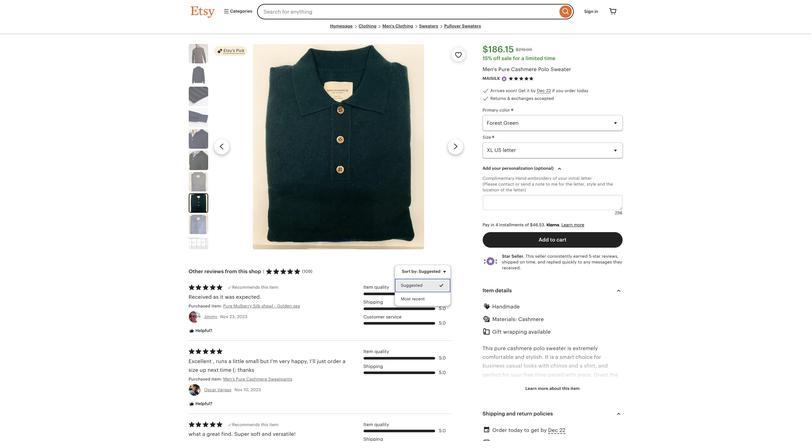 Task type: locate. For each thing, give the bounding box(es) containing it.
the up finest
[[538, 426, 546, 431]]

1 recommends from the top
[[232, 285, 260, 290]]

0 horizontal spatial 2023
[[237, 315, 247, 320]]

0 vertical spatial item:
[[212, 304, 222, 309]]

categories
[[229, 9, 252, 14]]

most recent button
[[395, 293, 451, 307]]

• made of 100% pure mongolian cashmere, sustainable cashmere made from the highest quality grade a fibers, knitted with finest 2-ply yarn.
[[483, 417, 621, 440]]

0 vertical spatial purchased
[[189, 304, 210, 309]]

0 vertical spatial is
[[568, 346, 572, 352]]

1 horizontal spatial it
[[527, 88, 530, 93]]

2 recommends this item from the top
[[232, 423, 278, 428]]

a right just
[[343, 359, 346, 365]]

your inside complimentary hand-embroidery of your initial letter (please contact or send a note to me for the letter, style and the location of the letter)
[[558, 176, 568, 181]]

item up -
[[269, 285, 278, 290]]

256
[[615, 211, 623, 216]]

1 vertical spatial helpful?
[[195, 402, 212, 407]]

recommends for expected.
[[232, 285, 260, 290]]

or
[[516, 182, 520, 187]]

0 horizontal spatial this
[[483, 346, 493, 352]]

0 horizontal spatial your
[[492, 166, 501, 171]]

order right 'if'
[[565, 88, 576, 93]]

• down autumn
[[483, 408, 485, 413]]

0 horizontal spatial learn
[[526, 387, 537, 392]]

0 vertical spatial in
[[595, 9, 598, 14]]

1 item: from the top
[[212, 304, 222, 309]]

free
[[524, 373, 534, 378]]

(:
[[233, 368, 236, 373]]

2 vertical spatial shipping
[[483, 412, 505, 417]]

0 horizontal spatial from
[[225, 269, 237, 275]]

complimentary
[[483, 176, 515, 181]]

add inside add to cart button
[[539, 237, 549, 243]]

with down it
[[539, 364, 549, 369]]

by up exchanges
[[531, 88, 536, 93]]

shipping inside dropdown button
[[483, 412, 505, 417]]

suggested inside dropdown button
[[419, 270, 441, 274]]

(optional)
[[534, 166, 554, 171]]

men's pure cashmere polo sweater image 4 image
[[189, 108, 208, 128]]

Add your personalization (optional) text field
[[483, 195, 623, 211]]

0 horizontal spatial pure
[[494, 346, 506, 352]]

1 vertical spatial item
[[571, 387, 580, 392]]

a down choice
[[580, 364, 583, 369]]

pure inside this pure cashmere polo sweater is extremely comfortable and stylish. it is a smart choice for business casual looks with chinos and a shirt, and perfect for your free time paired with jeans. given the insulating property of cashmere, you can wear it from autumn to spring.
[[494, 346, 506, 352]]

sweater up it
[[546, 346, 566, 352]]

star_seller image
[[502, 76, 507, 82]]

1 vertical spatial helpful? button
[[184, 399, 217, 411]]

add
[[483, 166, 491, 171], [539, 237, 549, 243]]

style
[[587, 182, 597, 187]]

men's right clothing link
[[383, 24, 395, 29]]

add down $46.53.
[[539, 237, 549, 243]]

suggested inside button
[[401, 284, 423, 288]]

what a great find. super soft and versatile!
[[189, 432, 296, 438]]

by up finest
[[541, 428, 547, 434]]

this up what a great find. super soft and versatile!
[[261, 423, 268, 428]]

men's pure cashmere polo sweater forest green image
[[253, 44, 424, 250], [189, 194, 207, 213]]

1 vertical spatial you
[[567, 382, 576, 387]]

0 vertical spatial •
[[483, 408, 485, 413]]

more inside dropdown button
[[538, 387, 549, 392]]

0 vertical spatial cashmere,
[[539, 382, 565, 387]]

sign in button
[[580, 6, 603, 18]]

location
[[483, 188, 499, 193]]

1 vertical spatial •
[[483, 417, 485, 422]]

cashmere inside this pure cashmere polo sweater is extremely comfortable and stylish. it is a smart choice for business casual looks with chinos and a shirt, and perfect for your free time paired with jeans. given the insulating property of cashmere, you can wear it from autumn to spring.
[[508, 346, 532, 352]]

1 helpful? from the top
[[195, 329, 212, 334]]

1 purchased from the top
[[189, 304, 210, 309]]

to down earned
[[578, 260, 582, 265]]

pure inside "• made of 100% pure mongolian cashmere, sustainable cashmere made from the highest quality grade a fibers, knitted with finest 2-ply yarn."
[[523, 417, 535, 422]]

cart
[[557, 237, 567, 243]]

seller.
[[512, 254, 525, 259]]

2 vertical spatial it
[[602, 382, 605, 387]]

item inside dropdown button
[[483, 288, 494, 294]]

in inside the sign in button
[[595, 9, 598, 14]]

0 horizontal spatial today
[[509, 428, 523, 434]]

cashmere
[[511, 67, 537, 72], [518, 317, 544, 323], [246, 377, 267, 382]]

in for pay
[[491, 223, 495, 228]]

2 vertical spatial your
[[511, 373, 522, 378]]

jimmy
[[204, 315, 217, 320]]

recommends for super
[[232, 423, 260, 428]]

banner
[[179, 0, 632, 23]]

of
[[553, 176, 557, 181], [501, 188, 505, 193], [525, 223, 529, 228], [532, 382, 537, 387], [501, 417, 507, 422]]

0 vertical spatial learn
[[562, 223, 573, 228]]

sweater for • pure cashmere polo sweater
[[538, 408, 558, 413]]

men's for men's clothing
[[383, 24, 395, 29]]

sweaters left pullover
[[419, 24, 438, 29]]

nov left 23,
[[220, 315, 229, 320]]

1 vertical spatial order
[[328, 359, 341, 365]]

2 5.0 from the top
[[439, 306, 446, 312]]

other reviews from this shop |
[[189, 269, 264, 275]]

men's pure cashmere polo sweater image 10 image
[[189, 237, 208, 256]]

a
[[522, 56, 525, 61], [532, 182, 534, 187], [556, 355, 559, 361], [229, 359, 232, 365], [343, 359, 346, 365], [580, 364, 583, 369], [202, 432, 205, 438]]

in right sign
[[595, 9, 598, 14]]

0 vertical spatial you
[[556, 88, 564, 93]]

your inside dropdown button
[[492, 166, 501, 171]]

22 left 'if'
[[546, 88, 551, 93]]

1 helpful? button from the top
[[184, 326, 217, 337]]

0 vertical spatial order
[[565, 88, 576, 93]]

add up complimentary
[[483, 166, 491, 171]]

to inside complimentary hand-embroidery of your initial letter (please contact or send a note to me for the letter, style and the location of the letter)
[[546, 182, 550, 187]]

$186.15 $219.00
[[483, 45, 532, 54]]

jimmy link
[[204, 315, 217, 320]]

1 vertical spatial learn
[[526, 387, 537, 392]]

2 recommends from the top
[[232, 423, 260, 428]]

by:
[[412, 270, 418, 274]]

is
[[568, 346, 572, 352], [550, 355, 554, 361]]

recommends this item for super
[[232, 423, 278, 428]]

cashmere for pure
[[508, 346, 532, 352]]

item: down next
[[212, 377, 222, 382]]

0 vertical spatial today
[[577, 88, 589, 93]]

23,
[[230, 315, 236, 320]]

sweater for this pure cashmere polo sweater is extremely comfortable and stylish. it is a smart choice for business casual looks with chinos and a shirt, and perfect for your free time paired with jeans. given the insulating property of cashmere, you can wear it from autumn to spring.
[[546, 346, 566, 352]]

0 vertical spatial with
[[539, 364, 549, 369]]

men's down (:
[[223, 377, 235, 382]]

to left spring.
[[504, 390, 509, 396]]

item for what a great find. super soft and versatile!
[[269, 423, 278, 428]]

dec
[[537, 88, 545, 93], [548, 428, 558, 434]]

with inside "• made of 100% pure mongolian cashmere, sustainable cashmere made from the highest quality grade a fibers, knitted with finest 2-ply yarn."
[[519, 434, 530, 440]]

item for received as it was expected.
[[269, 285, 278, 290]]

1 vertical spatial pure
[[523, 417, 535, 422]]

men's pure cashmere polo sweater image 2 image
[[189, 65, 208, 85]]

soft
[[251, 432, 261, 438]]

1 vertical spatial with
[[566, 373, 576, 378]]

the down initial
[[566, 182, 573, 187]]

pay
[[483, 223, 490, 228]]

received.
[[502, 266, 521, 271]]

1 horizontal spatial this
[[526, 254, 534, 259]]

today right 'if'
[[577, 88, 589, 93]]

from up finest
[[525, 426, 537, 431]]

yarn.
[[561, 434, 574, 440]]

and inside complimentary hand-embroidery of your initial letter (please contact or send a note to me for the letter, style and the location of the letter)
[[598, 182, 605, 187]]

1 vertical spatial today
[[509, 428, 523, 434]]

suggested right by:
[[419, 270, 441, 274]]

it right as
[[220, 295, 224, 300]]

3 item quality from the top
[[364, 423, 389, 428]]

1 vertical spatial dec
[[548, 428, 558, 434]]

sweater inside this pure cashmere polo sweater is extremely comfortable and stylish. it is a smart choice for business casual looks with chinos and a shirt, and perfect for your free time paired with jeans. given the insulating property of cashmere, you can wear it from autumn to spring.
[[546, 346, 566, 352]]

$46.53.
[[530, 223, 546, 228]]

and up 'given'
[[599, 364, 608, 369]]

dec 22 button
[[548, 426, 566, 436]]

2 • from the top
[[483, 417, 485, 422]]

1 horizontal spatial add
[[539, 237, 549, 243]]

today up knitted
[[509, 428, 523, 434]]

recommends up what a great find. super soft and versatile!
[[232, 423, 260, 428]]

this pure cashmere polo sweater is extremely comfortable and stylish. it is a smart choice for business casual looks with chinos and a shirt, and perfect for your free time paired with jeans. given the insulating property of cashmere, you can wear it from autumn to spring.
[[483, 346, 618, 396]]

1 horizontal spatial nov
[[235, 388, 243, 393]]

1 vertical spatial cashmere
[[499, 408, 524, 413]]

0 vertical spatial your
[[492, 166, 501, 171]]

sweaters right pullover
[[462, 24, 481, 29]]

2 item quality from the top
[[364, 349, 389, 355]]

the
[[566, 182, 573, 187], [607, 182, 613, 187], [506, 188, 513, 193], [610, 373, 618, 378], [538, 426, 546, 431]]

1 vertical spatial polo
[[525, 408, 536, 413]]

time inside excellent , runs a little small but i'm very happy, i'll just order a size up next time (: thanks
[[220, 368, 231, 373]]

item for what a great find. super soft and versatile!
[[364, 423, 373, 428]]

to inside button
[[550, 237, 555, 243]]

0 horizontal spatial by
[[531, 88, 536, 93]]

clothing right homepage "link"
[[359, 24, 377, 29]]

1 vertical spatial add
[[539, 237, 549, 243]]

1 vertical spatial more
[[538, 387, 549, 392]]

0 vertical spatial pure
[[494, 346, 506, 352]]

0 horizontal spatial add
[[483, 166, 491, 171]]

2 purchased from the top
[[189, 377, 210, 382]]

0 vertical spatial shipping
[[364, 300, 383, 305]]

jeans.
[[578, 373, 593, 378]]

add for add your personalization (optional)
[[483, 166, 491, 171]]

your
[[492, 166, 501, 171], [558, 176, 568, 181], [511, 373, 522, 378]]

helpful? button down oscar
[[184, 399, 217, 411]]

oscar
[[204, 388, 216, 393]]

helpful? down jimmy link
[[195, 329, 212, 334]]

for right me
[[559, 182, 565, 187]]

0 vertical spatial 22
[[546, 88, 551, 93]]

your left initial
[[558, 176, 568, 181]]

1 horizontal spatial your
[[511, 373, 522, 378]]

menu bar
[[191, 23, 621, 34]]

a down $219.00
[[522, 56, 525, 61]]

item for received as it was expected.
[[364, 285, 373, 290]]

this inside this seller consistently earned 5-star reviews, shipped on time, and replied quickly to any messages they received.
[[526, 254, 534, 259]]

this inside this pure cashmere polo sweater is extremely comfortable and stylish. it is a smart choice for business casual looks with chinos and a shirt, and perfect for your free time paired with jeans. given the insulating property of cashmere, you can wear it from autumn to spring.
[[483, 346, 493, 352]]

1 vertical spatial item quality
[[364, 349, 389, 355]]

1 vertical spatial recommends this item
[[232, 423, 278, 428]]

1 recommends this item from the top
[[232, 285, 278, 290]]

arrives soon! get it by dec 22 if you order today
[[491, 88, 589, 93]]

item:
[[212, 304, 222, 309], [212, 377, 222, 382]]

22 up 'yarn.'
[[560, 428, 566, 434]]

1 vertical spatial this
[[483, 346, 493, 352]]

2023 right 23,
[[237, 315, 247, 320]]

for inside complimentary hand-embroidery of your initial letter (please contact or send a note to me for the letter, style and the location of the letter)
[[559, 182, 565, 187]]

order inside excellent , runs a little small but i'm very happy, i'll just order a size up next time (: thanks
[[328, 359, 341, 365]]

this right 'about'
[[562, 387, 570, 392]]

0 horizontal spatial 22
[[546, 88, 551, 93]]

1 horizontal spatial by
[[541, 428, 547, 434]]

this up time,
[[526, 254, 534, 259]]

1 horizontal spatial clothing
[[396, 24, 413, 29]]

-
[[274, 304, 276, 309]]

item down jeans.
[[571, 387, 580, 392]]

• inside "• made of 100% pure mongolian cashmere, sustainable cashmere made from the highest quality grade a fibers, knitted with finest 2-ply yarn."
[[483, 417, 485, 422]]

men's pure cashmere polo sweater velvet black image
[[189, 151, 208, 170]]

nov
[[220, 315, 229, 320], [235, 388, 243, 393]]

helpful? button down the "jimmy"
[[184, 326, 217, 337]]

1 vertical spatial suggested
[[401, 284, 423, 288]]

cashmere down thanks
[[246, 377, 267, 382]]

and
[[598, 182, 605, 187], [538, 260, 546, 265], [515, 355, 525, 361], [569, 364, 579, 369], [599, 364, 608, 369], [506, 412, 516, 417], [262, 432, 271, 438]]

cashmere, inside this pure cashmere polo sweater is extremely comfortable and stylish. it is a smart choice for business casual looks with chinos and a shirt, and perfect for your free time paired with jeans. given the insulating property of cashmere, you can wear it from autumn to spring.
[[539, 382, 565, 387]]

0 vertical spatial cashmere
[[508, 346, 532, 352]]

available
[[529, 330, 551, 335]]

for down casual
[[503, 373, 510, 378]]

learn right . at the right bottom of the page
[[562, 223, 573, 228]]

you left can
[[567, 382, 576, 387]]

is up smart
[[568, 346, 572, 352]]

spring.
[[511, 390, 529, 396]]

$219.00
[[516, 47, 532, 52]]

clothing down the search for anything text box
[[396, 24, 413, 29]]

0 vertical spatial suggested
[[419, 270, 441, 274]]

0 horizontal spatial men's
[[223, 377, 235, 382]]

item
[[364, 285, 373, 290], [483, 288, 494, 294], [364, 349, 373, 355], [364, 423, 373, 428]]

cashmere up available
[[518, 317, 544, 323]]

more right . at the right bottom of the page
[[574, 223, 585, 228]]

cashmere down '15% off sale for a limited time'
[[511, 67, 537, 72]]

2023 right 10,
[[251, 388, 261, 393]]

cashmere, down paired
[[539, 382, 565, 387]]

0 vertical spatial item quality
[[364, 285, 389, 290]]

0 horizontal spatial you
[[556, 88, 564, 93]]

it up exchanges
[[527, 88, 530, 93]]

clothing link
[[359, 24, 377, 29]]

property
[[509, 382, 531, 387]]

men's pure cashmere polo sweater gray image
[[189, 172, 208, 192]]

cashmere, up 'grade'
[[564, 417, 590, 422]]

0 horizontal spatial with
[[519, 434, 530, 440]]

Search for anything text field
[[257, 4, 558, 19]]

recommends
[[232, 285, 260, 290], [232, 423, 260, 428]]

to left me
[[546, 182, 550, 187]]

suggested up most recent
[[401, 284, 423, 288]]

22
[[546, 88, 551, 93], [560, 428, 566, 434]]

expected.
[[236, 295, 261, 300]]

and down "seller"
[[538, 260, 546, 265]]

and left return
[[506, 412, 516, 417]]

hand-
[[516, 176, 528, 181]]

your inside this pure cashmere polo sweater is extremely comfortable and stylish. it is a smart choice for business casual looks with chinos and a shirt, and perfect for your free time paired with jeans. given the insulating property of cashmere, you can wear it from autumn to spring.
[[511, 373, 522, 378]]

from down 'given'
[[606, 382, 618, 387]]

shirt,
[[584, 364, 597, 369]]

0 vertical spatial helpful?
[[195, 329, 212, 334]]

helpful? for excellent , runs a little small but i'm very happy, i'll just order a size up next time (: thanks
[[195, 402, 212, 407]]

1 • from the top
[[483, 408, 485, 413]]

great
[[207, 432, 220, 438]]

purchased item: pure mulberry silk shawl - golden sea
[[189, 304, 300, 309]]

a left 'note' at the right top of the page
[[532, 182, 534, 187]]

menu
[[395, 265, 451, 307]]

2 horizontal spatial from
[[606, 382, 618, 387]]

0 vertical spatial helpful? button
[[184, 326, 217, 337]]

1 horizontal spatial from
[[525, 426, 537, 431]]

sweatpants
[[268, 377, 292, 382]]

business
[[483, 364, 505, 369]]

of left 100%
[[501, 417, 507, 422]]

0 horizontal spatial order
[[328, 359, 341, 365]]

up
[[200, 368, 206, 373]]

sweater up mongolian
[[538, 408, 558, 413]]

1 horizontal spatial men's
[[383, 24, 395, 29]]

1 5.0 from the top
[[439, 292, 446, 297]]

pure
[[499, 67, 510, 72], [223, 304, 232, 309], [236, 377, 245, 382], [486, 408, 497, 413]]

helpful? down oscar
[[195, 402, 212, 407]]

recommends this item up "soft"
[[232, 423, 278, 428]]

2 horizontal spatial men's
[[483, 67, 497, 72]]

it down 'given'
[[602, 382, 605, 387]]

2 helpful? from the top
[[195, 402, 212, 407]]

0 vertical spatial item
[[269, 285, 278, 290]]

nov left 10,
[[235, 388, 243, 393]]

None search field
[[257, 4, 574, 19]]

10,
[[244, 388, 250, 393]]

sweaters
[[419, 24, 438, 29], [462, 24, 481, 29]]

0 horizontal spatial it
[[220, 295, 224, 300]]

you right 'if'
[[556, 88, 564, 93]]

0 vertical spatial men's
[[383, 24, 395, 29]]

shawl
[[262, 304, 273, 309]]

cashmere for pure
[[499, 408, 524, 413]]

and right style
[[598, 182, 605, 187]]

2 horizontal spatial it
[[602, 382, 605, 387]]

1 vertical spatial cashmere
[[518, 317, 544, 323]]

of left $46.53.
[[525, 223, 529, 228]]

purchased down received
[[189, 304, 210, 309]]

size
[[189, 368, 198, 373]]

with left jeans.
[[566, 373, 576, 378]]

mulberry
[[234, 304, 252, 309]]

your up complimentary
[[492, 166, 501, 171]]

polo for pure
[[534, 346, 545, 352]]

customer
[[364, 315, 385, 320]]

gift
[[493, 330, 502, 335]]

0 vertical spatial sweater
[[546, 346, 566, 352]]

item for excellent , runs a little small but i'm very happy, i'll just order a size up next time (: thanks
[[364, 349, 373, 355]]

order right just
[[328, 359, 341, 365]]

complimentary hand-embroidery of your initial letter (please contact or send a note to me for the letter, style and the location of the letter)
[[483, 176, 613, 193]]

4 5.0 from the top
[[439, 356, 446, 361]]

1 vertical spatial men's
[[483, 67, 497, 72]]

shipping for excellent , runs a little small but i'm very happy, i'll just order a size up next time (: thanks
[[364, 364, 383, 369]]

add inside add your personalization (optional) dropdown button
[[483, 166, 491, 171]]

polo inside this pure cashmere polo sweater is extremely comfortable and stylish. it is a smart choice for business casual looks with chinos and a shirt, and perfect for your free time paired with jeans. given the insulating property of cashmere, you can wear it from autumn to spring.
[[534, 346, 545, 352]]

cashmere down made
[[483, 426, 508, 431]]

• left made
[[483, 417, 485, 422]]

0 horizontal spatial in
[[491, 223, 495, 228]]

0 horizontal spatial more
[[538, 387, 549, 392]]

in left 4
[[491, 223, 495, 228]]

materials:
[[493, 317, 517, 323]]

quality for what a great find. super soft and versatile!
[[375, 423, 389, 428]]

1 vertical spatial from
[[606, 382, 618, 387]]

2 vertical spatial item quality
[[364, 423, 389, 428]]

this up the comfortable
[[483, 346, 493, 352]]

0 horizontal spatial sweaters
[[419, 24, 438, 29]]

• pure cashmere polo sweater
[[483, 408, 558, 413]]

2 helpful? button from the top
[[184, 399, 217, 411]]

quality
[[375, 285, 389, 290], [375, 349, 389, 355], [375, 423, 389, 428], [568, 426, 585, 431]]

time right free
[[535, 373, 547, 378]]

1 vertical spatial it
[[220, 295, 224, 300]]

1 vertical spatial your
[[558, 176, 568, 181]]

the inside this pure cashmere polo sweater is extremely comfortable and stylish. it is a smart choice for business casual looks with chinos and a shirt, and perfect for your free time paired with jeans. given the insulating property of cashmere, you can wear it from autumn to spring.
[[610, 373, 618, 378]]

dec up accepted on the top right of page
[[537, 88, 545, 93]]

from right reviews
[[225, 269, 237, 275]]

purchased for received as it was expected.
[[189, 304, 210, 309]]

1 vertical spatial sweater
[[538, 408, 558, 413]]

1 vertical spatial purchased
[[189, 377, 210, 382]]

mongolian
[[536, 417, 563, 422]]

add for add to cart
[[539, 237, 549, 243]]

2 item: from the top
[[212, 377, 222, 382]]

0 vertical spatial add
[[483, 166, 491, 171]]

limited
[[526, 56, 543, 61]]

and right "soft"
[[262, 432, 271, 438]]

initial
[[569, 176, 580, 181]]

0 vertical spatial it
[[527, 88, 530, 93]]

add to cart
[[539, 237, 567, 243]]

purchased down up
[[189, 377, 210, 382]]

item up versatile!
[[269, 423, 278, 428]]

time left (:
[[220, 368, 231, 373]]

1 item quality from the top
[[364, 285, 389, 290]]

with down the order today to get by dec 22 at right
[[519, 434, 530, 440]]

star seller.
[[502, 254, 525, 259]]

polo
[[534, 346, 545, 352], [525, 408, 536, 413]]

order
[[493, 428, 507, 434]]

2 sweaters from the left
[[462, 24, 481, 29]]

handmade
[[493, 304, 520, 310]]

item details button
[[477, 283, 629, 299]]

looks
[[524, 364, 537, 369]]

1 horizontal spatial dec
[[548, 428, 558, 434]]

1 horizontal spatial in
[[595, 9, 598, 14]]

cashmere down gift wrapping available
[[508, 346, 532, 352]]

item: down as
[[212, 304, 222, 309]]

banner containing categories
[[179, 0, 632, 23]]



Task type: vqa. For each thing, say whether or not it's contained in the screenshot.
'gary orlando view your profile'
no



Task type: describe. For each thing, give the bounding box(es) containing it.
return
[[517, 412, 532, 417]]

1 vertical spatial nov
[[235, 388, 243, 393]]

a inside complimentary hand-embroidery of your initial letter (please contact or send a note to me for the letter, style and the location of the letter)
[[532, 182, 534, 187]]

polo
[[538, 67, 549, 72]]

extremely
[[573, 346, 598, 352]]

as
[[213, 295, 219, 300]]

a up chinos
[[556, 355, 559, 361]]

quickly
[[562, 260, 577, 265]]

from inside this pure cashmere polo sweater is extremely comfortable and stylish. it is a smart choice for business casual looks with chinos and a shirt, and perfect for your free time paired with jeans. given the insulating property of cashmere, you can wear it from autumn to spring.
[[606, 382, 618, 387]]

accepted
[[535, 96, 554, 101]]

time up polo
[[545, 56, 556, 61]]

grade
[[586, 426, 601, 431]]

color
[[500, 108, 510, 113]]

helpful? for received as it was expected.
[[195, 329, 212, 334]]

add your personalization (optional) button
[[478, 162, 568, 176]]

if
[[552, 88, 555, 93]]

vargas
[[218, 388, 231, 393]]

learn more about this item button
[[521, 384, 585, 395]]

men's pure cashmere polo sweater image 3 image
[[189, 87, 208, 106]]

excellent
[[189, 359, 212, 365]]

me
[[551, 182, 558, 187]]

quality inside "• made of 100% pure mongolian cashmere, sustainable cashmere made from the highest quality grade a fibers, knitted with finest 2-ply yarn."
[[568, 426, 585, 431]]

5 5.0 from the top
[[439, 371, 446, 376]]

1 vertical spatial by
[[541, 428, 547, 434]]

perfect
[[483, 373, 501, 378]]

quality for received as it was expected.
[[375, 285, 389, 290]]

2 clothing from the left
[[396, 24, 413, 29]]

2 vertical spatial cashmere
[[246, 377, 267, 382]]

1 sweaters from the left
[[419, 24, 438, 29]]

messages
[[592, 260, 612, 265]]

of up me
[[553, 176, 557, 181]]

any
[[584, 260, 591, 265]]

learn inside dropdown button
[[526, 387, 537, 392]]

&
[[507, 96, 510, 101]]

sign in
[[585, 9, 598, 14]]

0 vertical spatial from
[[225, 269, 237, 275]]

of inside "• made of 100% pure mongolian cashmere, sustainable cashmere made from the highest quality grade a fibers, knitted with finest 2-ply yarn."
[[501, 417, 507, 422]]

4
[[496, 223, 498, 228]]

shipping and return policies
[[483, 412, 553, 417]]

men's pure cashmere polo sweater charcoal blue image
[[189, 130, 208, 149]]

versatile!
[[273, 432, 296, 438]]

1 vertical spatial 2023
[[251, 388, 261, 393]]

the down contact
[[506, 188, 513, 193]]

other
[[189, 269, 203, 275]]

suggested button
[[395, 279, 451, 293]]

0 horizontal spatial dec
[[537, 88, 545, 93]]

pure down thanks
[[236, 377, 245, 382]]

shipping and return policies button
[[477, 407, 629, 422]]

1 horizontal spatial men's pure cashmere polo sweater forest green image
[[253, 44, 424, 250]]

pure down was
[[223, 304, 232, 309]]

sea
[[293, 304, 300, 309]]

returns
[[491, 96, 506, 101]]

cashmere, inside "• made of 100% pure mongolian cashmere, sustainable cashmere made from the highest quality grade a fibers, knitted with finest 2-ply yarn."
[[564, 417, 590, 422]]

cashmere inside "• made of 100% pure mongolian cashmere, sustainable cashmere made from the highest quality grade a fibers, knitted with finest 2-ply yarn."
[[483, 426, 508, 431]]

received as it was expected.
[[189, 295, 261, 300]]

pure up the 'star_seller' icon
[[499, 67, 510, 72]]

,
[[213, 359, 215, 365]]

1 clothing from the left
[[359, 24, 377, 29]]

menu bar containing homepage
[[191, 23, 621, 34]]

item inside dropdown button
[[571, 387, 580, 392]]

2 horizontal spatial with
[[566, 373, 576, 378]]

shipped
[[502, 260, 519, 265]]

0 horizontal spatial men's pure cashmere polo sweater forest green image
[[189, 194, 207, 213]]

and inside dropdown button
[[506, 412, 516, 417]]

star
[[593, 254, 601, 259]]

pullover
[[444, 24, 461, 29]]

and down smart
[[569, 364, 579, 369]]

item quality for what a great find. super soft and versatile!
[[364, 423, 389, 428]]

wear
[[588, 382, 600, 387]]

gift wrapping available
[[493, 330, 551, 335]]

0 horizontal spatial is
[[550, 355, 554, 361]]

received
[[189, 295, 212, 300]]

1 horizontal spatial is
[[568, 346, 572, 352]]

of inside this pure cashmere polo sweater is extremely comfortable and stylish. it is a smart choice for business casual looks with chinos and a shirt, and perfect for your free time paired with jeans. given the insulating property of cashmere, you can wear it from autumn to spring.
[[532, 382, 537, 387]]

most recent
[[401, 297, 425, 302]]

0 vertical spatial 2023
[[237, 315, 247, 320]]

size
[[483, 135, 492, 140]]

helpful? button for excellent , runs a little small but i'm very happy, i'll just order a size up next time (: thanks
[[184, 399, 217, 411]]

in for sign
[[595, 9, 598, 14]]

(109)
[[302, 269, 313, 274]]

polo for pure
[[525, 408, 536, 413]]

consistently
[[548, 254, 572, 259]]

to inside this pure cashmere polo sweater is extremely comfortable and stylish. it is a smart choice for business casual looks with chinos and a shirt, and perfect for your free time paired with jeans. given the insulating property of cashmere, you can wear it from autumn to spring.
[[504, 390, 509, 396]]

1 horizontal spatial learn
[[562, 223, 573, 228]]

recommends this item for expected.
[[232, 285, 278, 290]]

1 horizontal spatial order
[[565, 88, 576, 93]]

but
[[260, 359, 269, 365]]

men's pure cashmere polo sweater blue calcite image
[[189, 215, 208, 235]]

this for seller
[[526, 254, 534, 259]]

and inside this seller consistently earned 5-star reviews, shipped on time, and replied quickly to any messages they received.
[[538, 260, 546, 265]]

pullover sweaters
[[444, 24, 481, 29]]

the right style
[[607, 182, 613, 187]]

it for as
[[220, 295, 224, 300]]

time inside this pure cashmere polo sweater is extremely comfortable and stylish. it is a smart choice for business casual looks with chinos and a shirt, and perfect for your free time paired with jeans. given the insulating property of cashmere, you can wear it from autumn to spring.
[[535, 373, 547, 378]]

it for soon! get
[[527, 88, 530, 93]]

a
[[603, 426, 606, 431]]

to inside this seller consistently earned 5-star reviews, shipped on time, and replied quickly to any messages they received.
[[578, 260, 582, 265]]

5-
[[589, 254, 593, 259]]

fibers,
[[483, 434, 499, 440]]

it inside this pure cashmere polo sweater is extremely comfortable and stylish. it is a smart choice for business casual looks with chinos and a shirt, and perfect for your free time paired with jeans. given the insulating property of cashmere, you can wear it from autumn to spring.
[[602, 382, 605, 387]]

this down |
[[261, 285, 268, 290]]

1 horizontal spatial 22
[[560, 428, 566, 434]]

0 vertical spatial by
[[531, 88, 536, 93]]

insulating
[[483, 382, 508, 387]]

quality for excellent , runs a little small but i'm very happy, i'll just order a size up next time (: thanks
[[375, 349, 389, 355]]

|
[[263, 270, 264, 274]]

0 vertical spatial nov
[[220, 315, 229, 320]]

letter)
[[514, 188, 526, 193]]

this seller consistently earned 5-star reviews, shipped on time, and replied quickly to any messages they received.
[[502, 254, 622, 271]]

letter
[[581, 176, 592, 181]]

from inside "• made of 100% pure mongolian cashmere, sustainable cashmere made from the highest quality grade a fibers, knitted with finest 2-ply yarn."
[[525, 426, 537, 431]]

sweaters link
[[419, 24, 438, 29]]

oscar vargas link
[[204, 388, 231, 393]]

1 horizontal spatial today
[[577, 88, 589, 93]]

this for pure
[[483, 346, 493, 352]]

shipping for received as it was expected.
[[364, 300, 383, 305]]

this inside dropdown button
[[562, 387, 570, 392]]

a right the what
[[202, 432, 205, 438]]

purchased item: men's pure cashmere sweatpants
[[189, 377, 292, 382]]

0 vertical spatial more
[[574, 223, 585, 228]]

off
[[494, 56, 501, 61]]

purchased for excellent , runs a little small but i'm very happy, i'll just order a size up next time (: thanks
[[189, 377, 210, 382]]

replied
[[547, 260, 561, 265]]

etsy's
[[224, 48, 235, 53]]

oscar vargas nov 10, 2023
[[204, 388, 261, 393]]

runs
[[216, 359, 227, 365]]

embroidery
[[528, 176, 552, 181]]

service
[[386, 315, 402, 320]]

for right sale
[[513, 56, 520, 61]]

helpful? button for received as it was expected.
[[184, 326, 217, 337]]

of down contact
[[501, 188, 505, 193]]

what
[[189, 432, 201, 438]]

and up casual
[[515, 355, 525, 361]]

little
[[233, 359, 244, 365]]

men's pure cashmere polo sweater
[[483, 67, 571, 72]]

the inside "• made of 100% pure mongolian cashmere, sustainable cashmere made from the highest quality grade a fibers, knitted with finest 2-ply yarn."
[[538, 426, 546, 431]]

item: for ,
[[212, 377, 222, 382]]

item quality for excellent , runs a little small but i'm very happy, i'll just order a size up next time (: thanks
[[364, 349, 389, 355]]

arrives
[[491, 88, 505, 93]]

earned
[[574, 254, 588, 259]]

pay in 4 installments of $46.53. klarna . learn more
[[483, 223, 585, 228]]

menu containing suggested
[[395, 265, 451, 307]]

6 5.0 from the top
[[439, 429, 446, 434]]

for up shirt,
[[594, 355, 601, 361]]

• for • made of 100% pure mongolian cashmere, sustainable cashmere made from the highest quality grade a fibers, knitted with finest 2-ply yarn.
[[483, 417, 485, 422]]

• for • pure cashmere polo sweater
[[483, 408, 485, 413]]

send
[[521, 182, 531, 187]]

0 vertical spatial cashmere
[[511, 67, 537, 72]]

men's clothing link
[[383, 24, 413, 29]]

order today to get by dec 22
[[493, 428, 566, 434]]

excellent , runs a little small but i'm very happy, i'll just order a size up next time (: thanks
[[189, 359, 346, 373]]

to left 'get'
[[524, 428, 530, 434]]

item: for as
[[212, 304, 222, 309]]

pullover sweaters link
[[444, 24, 481, 29]]

homepage link
[[330, 24, 353, 29]]

item quality for received as it was expected.
[[364, 285, 389, 290]]

a right runs
[[229, 359, 232, 365]]

men's for men's pure cashmere polo sweater
[[483, 67, 497, 72]]

they
[[613, 260, 622, 265]]

shop
[[249, 269, 261, 275]]

men's pure cashmere polo sweater brown image
[[189, 44, 208, 64]]

pure up made
[[486, 408, 497, 413]]

sort by: suggested
[[402, 270, 441, 274]]

this left shop
[[238, 269, 248, 275]]

soon! get
[[506, 88, 526, 93]]

sign
[[585, 9, 594, 14]]

3 5.0 from the top
[[439, 321, 446, 326]]

2-
[[547, 434, 552, 440]]

super
[[234, 432, 249, 438]]

you inside this pure cashmere polo sweater is extremely comfortable and stylish. it is a smart choice for business casual looks with chinos and a shirt, and perfect for your free time paired with jeans. given the insulating property of cashmere, you can wear it from autumn to spring.
[[567, 382, 576, 387]]



